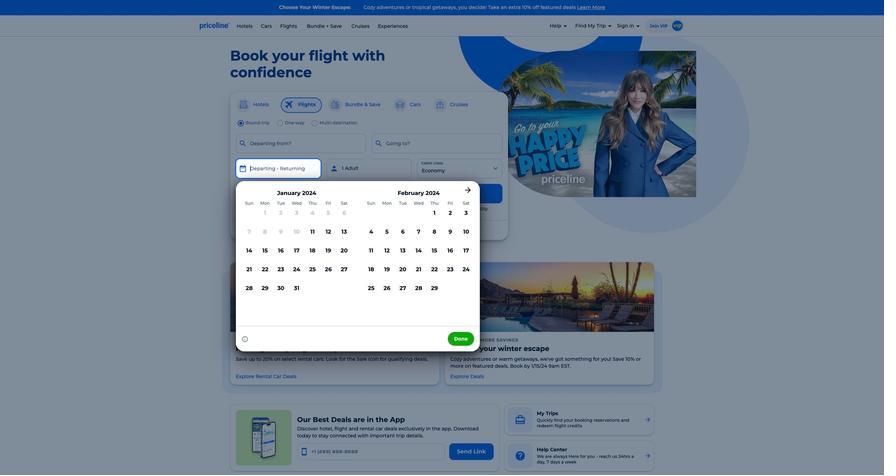 Task type: locate. For each thing, give the bounding box(es) containing it.
2 none field from the left
[[372, 134, 503, 153]]

0 vertical spatial arrowright image
[[645, 417, 652, 424]]

Departing – Returning Date Picker field
[[236, 159, 321, 178]]

partner airline logos image
[[355, 226, 453, 235]]

None field
[[236, 134, 367, 153], [372, 134, 503, 153]]

arrowright image
[[645, 417, 652, 424], [645, 453, 652, 460]]

flight-search-form element
[[233, 118, 885, 352]]

1 vertical spatial arrowright image
[[645, 453, 652, 460]]

none field the going to?
[[372, 134, 503, 153]]

2 arrowright image from the top
[[645, 453, 652, 460]]

types of travel tab list
[[236, 97, 503, 113]]

1 horizontal spatial none field
[[372, 134, 503, 153]]

1 none field from the left
[[236, 134, 367, 153]]

0 horizontal spatial none field
[[236, 134, 367, 153]]

1 arrowright image from the top
[[645, 417, 652, 424]]

Going to? field
[[372, 134, 503, 153]]



Task type: vqa. For each thing, say whether or not it's contained in the screenshot.
Types Of Travel tab list
yes



Task type: describe. For each thing, give the bounding box(es) containing it.
vip badge icon image
[[672, 20, 683, 31]]

app screenshot image
[[236, 410, 292, 466]]

traveler selection text field
[[327, 159, 412, 178]]

show march 2024 image
[[464, 186, 472, 194]]

Departing from? field
[[236, 134, 367, 153]]

+1 (###) ###-#### field
[[297, 444, 445, 461]]

priceline.com home image
[[200, 22, 230, 29]]

none field "departing from?"
[[236, 134, 367, 153]]



